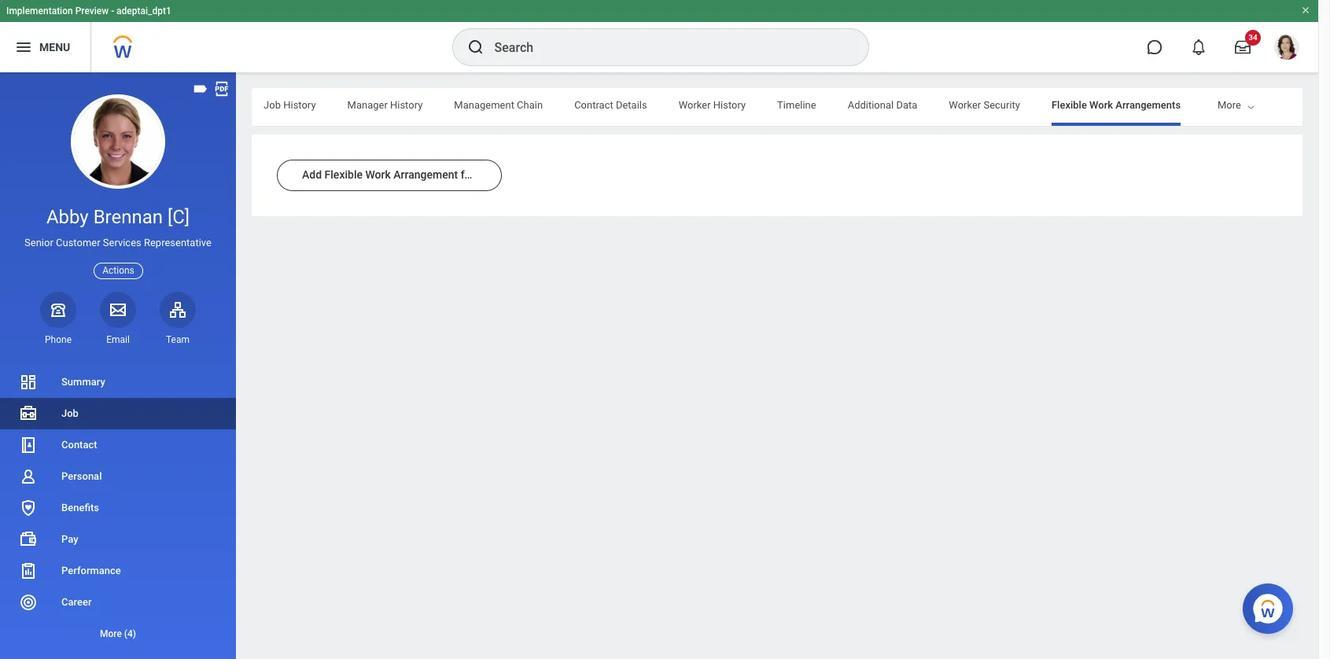Task type: describe. For each thing, give the bounding box(es) containing it.
manager history
[[347, 99, 423, 111]]

worker for worker security
[[949, 99, 981, 111]]

menu banner
[[0, 0, 1319, 72]]

more (4)
[[100, 629, 136, 640]]

career link
[[0, 587, 236, 618]]

additional data
[[848, 99, 918, 111]]

phone button
[[40, 292, 76, 346]]

tag image
[[192, 80, 209, 98]]

data
[[896, 99, 918, 111]]

benefits image
[[19, 499, 38, 518]]

more for more (4)
[[100, 629, 122, 640]]

management
[[454, 99, 514, 111]]

timeline
[[777, 99, 816, 111]]

[c]
[[168, 206, 190, 228]]

actions
[[102, 265, 134, 276]]

menu
[[39, 41, 70, 53]]

senior customer services representative
[[24, 237, 212, 249]]

profile logan mcneil image
[[1275, 35, 1300, 63]]

team abby brennan [c] element
[[160, 333, 196, 346]]

abby brennan [c]
[[46, 206, 190, 228]]

history for manager history
[[390, 99, 423, 111]]

team
[[166, 334, 190, 345]]

worker security
[[949, 99, 1020, 111]]

contact image
[[19, 436, 38, 455]]

Search Workday  search field
[[494, 30, 836, 65]]

phone image
[[47, 300, 69, 319]]

job history
[[264, 99, 316, 111]]

performance image
[[19, 562, 38, 581]]

history for job history
[[283, 99, 316, 111]]

phone
[[45, 334, 72, 345]]

job for job history
[[264, 99, 281, 111]]

tab list containing job history
[[0, 88, 1181, 126]]

actions button
[[94, 262, 143, 279]]

preview
[[75, 6, 109, 17]]

senior
[[24, 237, 53, 249]]

personal image
[[19, 467, 38, 486]]

adeptai_dpt1
[[117, 6, 171, 17]]

flexible inside button
[[325, 168, 363, 181]]

menu button
[[0, 22, 91, 72]]

arrangements
[[1116, 99, 1181, 111]]

contact link
[[0, 430, 236, 461]]

implementation preview -   adeptai_dpt1
[[6, 6, 171, 17]]

customer
[[56, 237, 100, 249]]

representative
[[144, 237, 212, 249]]

phone abby brennan [c] element
[[40, 333, 76, 346]]

more (4) button
[[0, 618, 236, 650]]

summary link
[[0, 367, 236, 398]]

personal
[[61, 470, 102, 482]]

view printable version (pdf) image
[[213, 80, 231, 98]]

work inside tab list
[[1090, 99, 1113, 111]]

management chain
[[454, 99, 543, 111]]

additional
[[848, 99, 894, 111]]

contact
[[61, 439, 97, 451]]

career image
[[19, 593, 38, 612]]

justify image
[[14, 38, 33, 57]]

worker inside button
[[478, 168, 513, 181]]

security
[[984, 99, 1020, 111]]

chain
[[517, 99, 543, 111]]



Task type: vqa. For each thing, say whether or not it's contained in the screenshot.
17 within the dropdown button
no



Task type: locate. For each thing, give the bounding box(es) containing it.
summary image
[[19, 373, 38, 392]]

tab list
[[0, 88, 1181, 126]]

worker right details
[[679, 99, 711, 111]]

flexible right add
[[325, 168, 363, 181]]

worker left security on the right top
[[949, 99, 981, 111]]

(4)
[[124, 629, 136, 640]]

1 vertical spatial flexible
[[325, 168, 363, 181]]

contract
[[574, 99, 613, 111]]

services
[[103, 237, 141, 249]]

1 horizontal spatial worker
[[679, 99, 711, 111]]

view team image
[[168, 300, 187, 319]]

2 history from the left
[[390, 99, 423, 111]]

add
[[302, 168, 322, 181]]

more down inbox large icon
[[1218, 99, 1242, 111]]

email button
[[100, 292, 136, 346]]

1 horizontal spatial more
[[1218, 99, 1242, 111]]

pay link
[[0, 524, 236, 555]]

job
[[264, 99, 281, 111], [61, 408, 79, 419]]

1 history from the left
[[283, 99, 316, 111]]

contract details
[[574, 99, 647, 111]]

add flexible work arrangement for worker button
[[277, 160, 513, 191]]

career
[[61, 596, 92, 608]]

flexible work arrangements
[[1052, 99, 1181, 111]]

manager
[[347, 99, 388, 111]]

personal link
[[0, 461, 236, 493]]

more
[[1218, 99, 1242, 111], [100, 629, 122, 640]]

more for more
[[1218, 99, 1242, 111]]

1 vertical spatial more
[[100, 629, 122, 640]]

history for worker history
[[713, 99, 746, 111]]

1 horizontal spatial work
[[1090, 99, 1113, 111]]

close environment banner image
[[1301, 6, 1311, 15]]

more left (4)
[[100, 629, 122, 640]]

flexible
[[1052, 99, 1087, 111], [325, 168, 363, 181]]

implementation
[[6, 6, 73, 17]]

1 vertical spatial job
[[61, 408, 79, 419]]

work
[[1090, 99, 1113, 111], [365, 168, 391, 181]]

work inside button
[[365, 168, 391, 181]]

0 horizontal spatial flexible
[[325, 168, 363, 181]]

history right manager at top left
[[390, 99, 423, 111]]

performance
[[61, 565, 121, 577]]

inbox large image
[[1235, 39, 1251, 55]]

1 horizontal spatial flexible
[[1052, 99, 1087, 111]]

history left manager at top left
[[283, 99, 316, 111]]

0 horizontal spatial worker
[[478, 168, 513, 181]]

mail image
[[109, 300, 127, 319]]

0 horizontal spatial history
[[283, 99, 316, 111]]

more (4) button
[[0, 625, 236, 644]]

3 history from the left
[[713, 99, 746, 111]]

2 horizontal spatial worker
[[949, 99, 981, 111]]

benefits link
[[0, 493, 236, 524]]

0 vertical spatial more
[[1218, 99, 1242, 111]]

worker right for at left top
[[478, 168, 513, 181]]

work left arrangements
[[1090, 99, 1113, 111]]

email
[[106, 334, 130, 345]]

pay
[[61, 533, 78, 545]]

flexible right security on the right top
[[1052, 99, 1087, 111]]

-
[[111, 6, 114, 17]]

0 vertical spatial work
[[1090, 99, 1113, 111]]

2 horizontal spatial history
[[713, 99, 746, 111]]

notifications large image
[[1191, 39, 1207, 55]]

0 horizontal spatial job
[[61, 408, 79, 419]]

abby
[[46, 206, 89, 228]]

worker history
[[679, 99, 746, 111]]

worker
[[679, 99, 711, 111], [949, 99, 981, 111], [478, 168, 513, 181]]

job link
[[0, 398, 236, 430]]

1 horizontal spatial job
[[264, 99, 281, 111]]

job inside navigation pane region
[[61, 408, 79, 419]]

0 horizontal spatial work
[[365, 168, 391, 181]]

34
[[1249, 33, 1258, 42]]

list
[[0, 367, 236, 650]]

search image
[[466, 38, 485, 57]]

team link
[[160, 292, 196, 346]]

job for job
[[61, 408, 79, 419]]

1 horizontal spatial history
[[390, 99, 423, 111]]

details
[[616, 99, 647, 111]]

navigation pane region
[[0, 72, 236, 659]]

1 vertical spatial work
[[365, 168, 391, 181]]

job inside tab list
[[264, 99, 281, 111]]

work left arrangement
[[365, 168, 391, 181]]

worker for worker history
[[679, 99, 711, 111]]

summary
[[61, 376, 105, 388]]

for
[[461, 168, 475, 181]]

0 vertical spatial job
[[264, 99, 281, 111]]

34 button
[[1226, 30, 1261, 65]]

more inside dropdown button
[[100, 629, 122, 640]]

list containing summary
[[0, 367, 236, 650]]

arrangement
[[394, 168, 458, 181]]

brennan
[[93, 206, 163, 228]]

job image
[[19, 404, 38, 423]]

0 horizontal spatial more
[[100, 629, 122, 640]]

history
[[283, 99, 316, 111], [390, 99, 423, 111], [713, 99, 746, 111]]

0 vertical spatial flexible
[[1052, 99, 1087, 111]]

email abby brennan [c] element
[[100, 333, 136, 346]]

add flexible work arrangement for worker
[[302, 168, 513, 181]]

performance link
[[0, 555, 236, 587]]

history left timeline
[[713, 99, 746, 111]]

benefits
[[61, 502, 99, 514]]

pay image
[[19, 530, 38, 549]]

flexible inside tab list
[[1052, 99, 1087, 111]]



